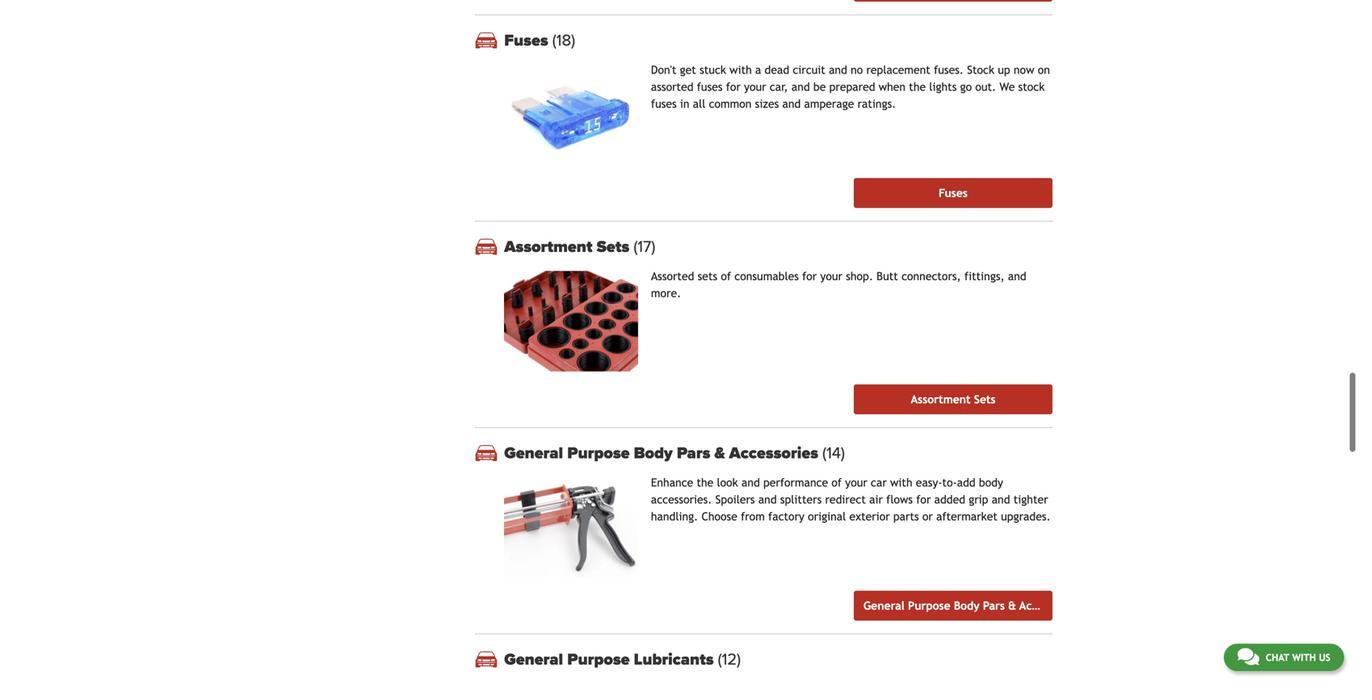 Task type: vqa. For each thing, say whether or not it's contained in the screenshot.
BRAKING to the top
no



Task type: locate. For each thing, give the bounding box(es) containing it.
1 vertical spatial with
[[890, 476, 913, 489]]

1 horizontal spatial for
[[802, 270, 817, 283]]

with left a
[[730, 64, 752, 76]]

1 horizontal spatial accessories
[[1020, 599, 1080, 612]]

1 horizontal spatial assortment
[[911, 393, 971, 406]]

1 vertical spatial your
[[820, 270, 843, 283]]

with inside "link"
[[1292, 652, 1316, 663]]

1 vertical spatial assortment
[[911, 393, 971, 406]]

0 horizontal spatial &
[[715, 444, 725, 463]]

0 vertical spatial the
[[909, 80, 926, 93]]

0 horizontal spatial fuses
[[651, 97, 677, 110]]

assortment sets for the top assortment sets link
[[504, 237, 634, 257]]

1 horizontal spatial pars
[[983, 599, 1005, 612]]

0 horizontal spatial accessories
[[729, 444, 818, 463]]

2 horizontal spatial your
[[845, 476, 868, 489]]

amperage
[[804, 97, 854, 110]]

0 vertical spatial accessories
[[729, 444, 818, 463]]

1 horizontal spatial sets
[[974, 393, 996, 406]]

the inside don't get stuck with a dead circuit and no replacement fuses. stock up now on assorted fuses for your car, and be prepared when the lights go out. we stock fuses in all common sizes and amperage ratings.
[[909, 80, 926, 93]]

us
[[1319, 652, 1331, 663]]

body
[[979, 476, 1003, 489]]

to-
[[942, 476, 957, 489]]

0 horizontal spatial pars
[[677, 444, 711, 463]]

for up or
[[916, 493, 931, 506]]

0 vertical spatial &
[[715, 444, 725, 463]]

pars for bottom general purpose body pars & accessories link
[[983, 599, 1005, 612]]

general purpose lubricants
[[504, 650, 718, 669]]

1 vertical spatial general
[[864, 599, 905, 612]]

0 horizontal spatial of
[[721, 270, 731, 283]]

1 vertical spatial body
[[954, 599, 980, 612]]

0 horizontal spatial assortment sets
[[504, 237, 634, 257]]

2 vertical spatial with
[[1292, 652, 1316, 663]]

be
[[814, 80, 826, 93]]

1 horizontal spatial of
[[832, 476, 842, 489]]

fuses for the bottom fuses link
[[939, 187, 968, 200]]

purpose for bottom general purpose body pars & accessories link
[[908, 599, 951, 612]]

your down a
[[744, 80, 766, 93]]

0 horizontal spatial for
[[726, 80, 741, 93]]

0 vertical spatial assortment
[[504, 237, 593, 257]]

and left no
[[829, 64, 847, 76]]

&
[[715, 444, 725, 463], [1008, 599, 1016, 612]]

handling.
[[651, 510, 698, 523]]

0 vertical spatial body
[[634, 444, 673, 463]]

fuses
[[697, 80, 723, 93], [651, 97, 677, 110]]

and up from
[[759, 493, 777, 506]]

general purpose body pars & accessories
[[504, 444, 823, 463], [864, 599, 1080, 612]]

1 vertical spatial of
[[832, 476, 842, 489]]

choose
[[702, 510, 738, 523]]

general purpose body pars & accessories for general purpose body pars & accessories link to the top
[[504, 444, 823, 463]]

look
[[717, 476, 738, 489]]

or
[[923, 510, 933, 523]]

general for bottom general purpose body pars & accessories link
[[864, 599, 905, 612]]

1 horizontal spatial &
[[1008, 599, 1016, 612]]

for right the consumables
[[802, 270, 817, 283]]

don't get stuck with a dead circuit and no replacement fuses. stock up now on assorted fuses for your car, and be prepared when the lights go out. we stock fuses in all common sizes and amperage ratings.
[[651, 64, 1050, 110]]

0 horizontal spatial the
[[697, 476, 714, 489]]

assortment
[[504, 237, 593, 257], [911, 393, 971, 406]]

spoilers
[[716, 493, 755, 506]]

purpose for 'general purpose lubricants' 'link'
[[567, 650, 630, 669]]

sets
[[597, 237, 630, 257], [974, 393, 996, 406]]

1 vertical spatial the
[[697, 476, 714, 489]]

chat with us link
[[1224, 644, 1344, 671]]

1 vertical spatial fuses
[[939, 187, 968, 200]]

1 vertical spatial purpose
[[908, 599, 951, 612]]

dead
[[765, 64, 789, 76]]

accessories for general purpose body pars & accessories link to the top
[[729, 444, 818, 463]]

exterior
[[850, 510, 890, 523]]

0 vertical spatial general purpose body pars & accessories link
[[504, 444, 1053, 463]]

we
[[1000, 80, 1015, 93]]

1 horizontal spatial fuses
[[939, 187, 968, 200]]

the right when
[[909, 80, 926, 93]]

1 vertical spatial assortment sets link
[[854, 385, 1053, 414]]

your inside don't get stuck with a dead circuit and no replacement fuses. stock up now on assorted fuses for your car, and be prepared when the lights go out. we stock fuses in all common sizes and amperage ratings.
[[744, 80, 766, 93]]

for
[[726, 80, 741, 93], [802, 270, 817, 283], [916, 493, 931, 506]]

1 vertical spatial general purpose body pars & accessories
[[864, 599, 1080, 612]]

and inside assorted sets of consumables for your shop. butt connectors, fittings, and more.
[[1008, 270, 1027, 283]]

performance
[[763, 476, 828, 489]]

1 horizontal spatial your
[[820, 270, 843, 283]]

1 vertical spatial assortment sets
[[911, 393, 996, 406]]

for up the common at right top
[[726, 80, 741, 93]]

your left the shop.
[[820, 270, 843, 283]]

1 vertical spatial for
[[802, 270, 817, 283]]

get
[[680, 64, 696, 76]]

0 vertical spatial with
[[730, 64, 752, 76]]

sets for the top assortment sets link
[[597, 237, 630, 257]]

with up flows
[[890, 476, 913, 489]]

shop.
[[846, 270, 873, 283]]

body
[[634, 444, 673, 463], [954, 599, 980, 612]]

assorted
[[651, 80, 694, 93]]

from
[[741, 510, 765, 523]]

fuses down assorted
[[651, 97, 677, 110]]

of
[[721, 270, 731, 283], [832, 476, 842, 489]]

and down body
[[992, 493, 1010, 506]]

0 horizontal spatial with
[[730, 64, 752, 76]]

1 vertical spatial sets
[[974, 393, 996, 406]]

1 vertical spatial fuses link
[[854, 178, 1053, 208]]

fuses down stuck
[[697, 80, 723, 93]]

accessories
[[729, 444, 818, 463], [1020, 599, 1080, 612]]

0 vertical spatial your
[[744, 80, 766, 93]]

and down car,
[[782, 97, 801, 110]]

of right sets
[[721, 270, 731, 283]]

0 horizontal spatial fuses
[[504, 31, 552, 50]]

2 vertical spatial purpose
[[567, 650, 630, 669]]

accessories.
[[651, 493, 712, 506]]

no
[[851, 64, 863, 76]]

and
[[829, 64, 847, 76], [792, 80, 810, 93], [782, 97, 801, 110], [1008, 270, 1027, 283], [742, 476, 760, 489], [759, 493, 777, 506], [992, 493, 1010, 506]]

stock
[[967, 64, 995, 76]]

with
[[730, 64, 752, 76], [890, 476, 913, 489], [1292, 652, 1316, 663]]

0 vertical spatial sets
[[597, 237, 630, 257]]

assortment sets inside assortment sets link
[[911, 393, 996, 406]]

0 vertical spatial assortment sets
[[504, 237, 634, 257]]

assorted
[[651, 270, 694, 283]]

pars
[[677, 444, 711, 463], [983, 599, 1005, 612]]

1 vertical spatial accessories
[[1020, 599, 1080, 612]]

2 vertical spatial general
[[504, 650, 563, 669]]

and right fittings,
[[1008, 270, 1027, 283]]

general purpose body pars & accessories link
[[504, 444, 1053, 463], [854, 591, 1080, 621]]

fittings,
[[965, 270, 1005, 283]]

0 vertical spatial of
[[721, 270, 731, 283]]

add
[[957, 476, 976, 489]]

assortment sets
[[504, 237, 634, 257], [911, 393, 996, 406]]

0 vertical spatial fuses
[[504, 31, 552, 50]]

0 horizontal spatial body
[[634, 444, 673, 463]]

0 horizontal spatial your
[[744, 80, 766, 93]]

2 vertical spatial for
[[916, 493, 931, 506]]

purpose
[[567, 444, 630, 463], [908, 599, 951, 612], [567, 650, 630, 669]]

assortment for the bottommost assortment sets link
[[911, 393, 971, 406]]

1 horizontal spatial with
[[890, 476, 913, 489]]

2 horizontal spatial with
[[1292, 652, 1316, 663]]

0 horizontal spatial sets
[[597, 237, 630, 257]]

with inside don't get stuck with a dead circuit and no replacement fuses. stock up now on assorted fuses for your car, and be prepared when the lights go out. we stock fuses in all common sizes and amperage ratings.
[[730, 64, 752, 76]]

your up redirect
[[845, 476, 868, 489]]

of inside enhance the look and performance of your car with easy-to-add body accessories. spoilers and splitters redirect air flows for added grip and tighter handling. choose from factory original exterior parts or aftermarket upgrades.
[[832, 476, 842, 489]]

0 vertical spatial purpose
[[567, 444, 630, 463]]

1 horizontal spatial assortment sets
[[911, 393, 996, 406]]

replacement
[[866, 64, 931, 76]]

general for 'general purpose lubricants' 'link'
[[504, 650, 563, 669]]

sets for the bottommost assortment sets link
[[974, 393, 996, 406]]

the left look
[[697, 476, 714, 489]]

1 horizontal spatial the
[[909, 80, 926, 93]]

when
[[879, 80, 906, 93]]

2 vertical spatial your
[[845, 476, 868, 489]]

0 vertical spatial general purpose body pars & accessories
[[504, 444, 823, 463]]

0 horizontal spatial general purpose body pars & accessories
[[504, 444, 823, 463]]

1 horizontal spatial general purpose body pars & accessories
[[864, 599, 1080, 612]]

fuses link
[[504, 31, 1053, 50], [854, 178, 1053, 208]]

0 vertical spatial for
[[726, 80, 741, 93]]

with left the us
[[1292, 652, 1316, 663]]

fuses
[[504, 31, 552, 50], [939, 187, 968, 200]]

general
[[504, 444, 563, 463], [864, 599, 905, 612], [504, 650, 563, 669]]

0 horizontal spatial assortment
[[504, 237, 593, 257]]

your
[[744, 80, 766, 93], [820, 270, 843, 283], [845, 476, 868, 489]]

general for general purpose body pars & accessories link to the top
[[504, 444, 563, 463]]

1 horizontal spatial body
[[954, 599, 980, 612]]

0 vertical spatial general
[[504, 444, 563, 463]]

with inside enhance the look and performance of your car with easy-to-add body accessories. spoilers and splitters redirect air flows for added grip and tighter handling. choose from factory original exterior parts or aftermarket upgrades.
[[890, 476, 913, 489]]

comments image
[[1238, 647, 1259, 667]]

assortment sets link
[[504, 237, 1053, 257], [854, 385, 1053, 414]]

enhance
[[651, 476, 693, 489]]

a
[[755, 64, 761, 76]]

the
[[909, 80, 926, 93], [697, 476, 714, 489]]

1 vertical spatial pars
[[983, 599, 1005, 612]]

0 vertical spatial fuses
[[697, 80, 723, 93]]

1 vertical spatial &
[[1008, 599, 1016, 612]]

0 vertical spatial pars
[[677, 444, 711, 463]]

of up redirect
[[832, 476, 842, 489]]

2 horizontal spatial for
[[916, 493, 931, 506]]



Task type: describe. For each thing, give the bounding box(es) containing it.
purpose for general purpose body pars & accessories link to the top
[[567, 444, 630, 463]]

assortment for the top assortment sets link
[[504, 237, 593, 257]]

butt
[[877, 270, 898, 283]]

grip
[[969, 493, 989, 506]]

fuses thumbnail image image
[[504, 65, 638, 165]]

0 vertical spatial fuses link
[[504, 31, 1053, 50]]

circuit
[[793, 64, 826, 76]]

up
[[998, 64, 1010, 76]]

redirect
[[825, 493, 866, 506]]

out.
[[975, 80, 996, 93]]

general purpose lubricants link
[[504, 650, 1053, 669]]

stock
[[1018, 80, 1045, 93]]

assorted sets of consumables for your shop. butt connectors, fittings, and more.
[[651, 270, 1027, 300]]

assortment sets for the bottommost assortment sets link
[[911, 393, 996, 406]]

your inside assorted sets of consumables for your shop. butt connectors, fittings, and more.
[[820, 270, 843, 283]]

for inside don't get stuck with a dead circuit and no replacement fuses. stock up now on assorted fuses for your car, and be prepared when the lights go out. we stock fuses in all common sizes and amperage ratings.
[[726, 80, 741, 93]]

stuck
[[700, 64, 726, 76]]

body for general purpose body pars & accessories link to the top
[[634, 444, 673, 463]]

chat
[[1266, 652, 1290, 663]]

car,
[[770, 80, 788, 93]]

easy-
[[916, 476, 942, 489]]

prepared
[[829, 80, 875, 93]]

of inside assorted sets of consumables for your shop. butt connectors, fittings, and more.
[[721, 270, 731, 283]]

lubricants
[[634, 650, 714, 669]]

accessories for bottom general purpose body pars & accessories link
[[1020, 599, 1080, 612]]

pars for general purpose body pars & accessories link to the top
[[677, 444, 711, 463]]

added
[[934, 493, 965, 506]]

assortment sets thumbnail image image
[[504, 271, 638, 372]]

original
[[808, 510, 846, 523]]

factory
[[768, 510, 805, 523]]

more.
[[651, 287, 681, 300]]

for inside assorted sets of consumables for your shop. butt connectors, fittings, and more.
[[802, 270, 817, 283]]

go
[[960, 80, 972, 93]]

general purpose body pars & accessories for bottom general purpose body pars & accessories link
[[864, 599, 1080, 612]]

1 horizontal spatial fuses
[[697, 80, 723, 93]]

aftermarket
[[936, 510, 998, 523]]

enhance the look and performance of your car with easy-to-add body accessories. spoilers and splitters redirect air flows for added grip and tighter handling. choose from factory original exterior parts or aftermarket upgrades.
[[651, 476, 1051, 523]]

and left be
[[792, 80, 810, 93]]

all
[[693, 97, 706, 110]]

on
[[1038, 64, 1050, 76]]

the inside enhance the look and performance of your car with easy-to-add body accessories. spoilers and splitters redirect air flows for added grip and tighter handling. choose from factory original exterior parts or aftermarket upgrades.
[[697, 476, 714, 489]]

1 vertical spatial fuses
[[651, 97, 677, 110]]

sizes
[[755, 97, 779, 110]]

parts
[[893, 510, 919, 523]]

in
[[680, 97, 690, 110]]

1 vertical spatial general purpose body pars & accessories link
[[854, 591, 1080, 621]]

lights
[[929, 80, 957, 93]]

air
[[869, 493, 883, 506]]

don't
[[651, 64, 677, 76]]

flows
[[886, 493, 913, 506]]

splitters
[[780, 493, 822, 506]]

body for bottom general purpose body pars & accessories link
[[954, 599, 980, 612]]

general purpose body pars & accessories thumbnail image image
[[504, 478, 638, 578]]

consumables
[[735, 270, 799, 283]]

fuses.
[[934, 64, 964, 76]]

sets
[[698, 270, 718, 283]]

tighter
[[1014, 493, 1048, 506]]

ratings.
[[858, 97, 896, 110]]

& for bottom general purpose body pars & accessories link
[[1008, 599, 1016, 612]]

and up spoilers
[[742, 476, 760, 489]]

upgrades.
[[1001, 510, 1051, 523]]

chat with us
[[1266, 652, 1331, 663]]

connectors,
[[902, 270, 961, 283]]

car
[[871, 476, 887, 489]]

& for general purpose body pars & accessories link to the top
[[715, 444, 725, 463]]

for inside enhance the look and performance of your car with easy-to-add body accessories. spoilers and splitters redirect air flows for added grip and tighter handling. choose from factory original exterior parts or aftermarket upgrades.
[[916, 493, 931, 506]]

common
[[709, 97, 752, 110]]

now
[[1014, 64, 1035, 76]]

0 vertical spatial assortment sets link
[[504, 237, 1053, 257]]

fuses for top fuses link
[[504, 31, 552, 50]]

your inside enhance the look and performance of your car with easy-to-add body accessories. spoilers and splitters redirect air flows for added grip and tighter handling. choose from factory original exterior parts or aftermarket upgrades.
[[845, 476, 868, 489]]



